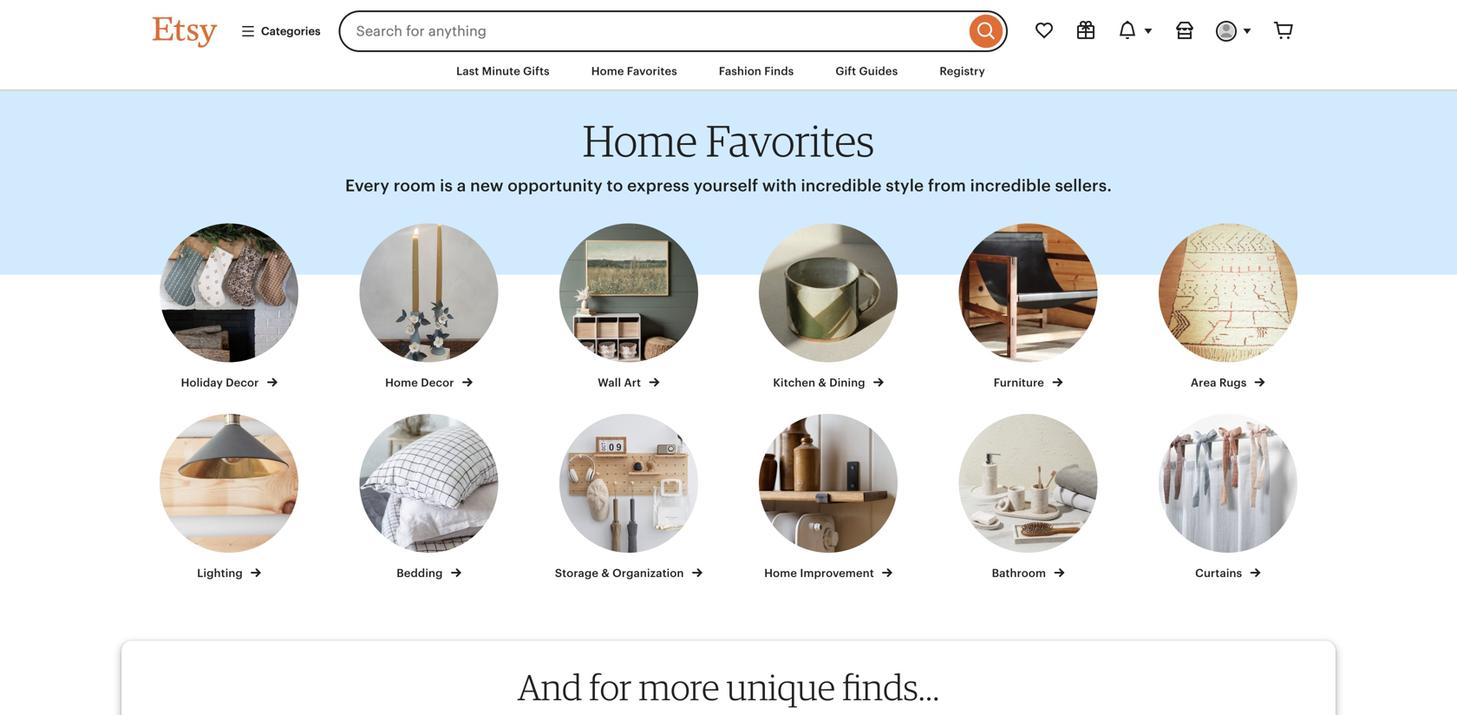 Task type: vqa. For each thing, say whether or not it's contained in the screenshot.
Dig
no



Task type: describe. For each thing, give the bounding box(es) containing it.
unique
[[727, 665, 836, 709]]

holiday decor
[[181, 376, 262, 389]]

lighting
[[197, 567, 246, 580]]

gift
[[836, 65, 857, 78]]

last minute gifts link
[[444, 56, 563, 87]]

& for kitchen
[[819, 376, 827, 389]]

every room is a new opportunity to express yourself with incredible style from incredible sellers.
[[345, 176, 1113, 195]]

Search for anything text field
[[339, 10, 966, 52]]

bathroom
[[992, 567, 1050, 580]]

registry
[[940, 65, 986, 78]]

home improvement
[[765, 567, 877, 580]]

storage & organization link
[[545, 414, 713, 581]]

from
[[929, 176, 967, 195]]

last
[[457, 65, 479, 78]]

lighting link
[[145, 414, 314, 581]]

every
[[345, 176, 390, 195]]

gift guides
[[836, 65, 898, 78]]

curtains link
[[1144, 414, 1313, 581]]

storage
[[555, 567, 599, 580]]

more
[[639, 665, 720, 709]]

kitchen & dining
[[774, 376, 869, 389]]

& for storage
[[602, 567, 610, 580]]

organization
[[613, 567, 684, 580]]

bedding
[[397, 567, 446, 580]]

bathroom link
[[944, 414, 1113, 581]]

favorites inside main content
[[706, 114, 875, 167]]

gifts
[[523, 65, 550, 78]]

wall
[[598, 376, 622, 389]]

home favorites main content
[[0, 91, 1458, 715]]

decor for holiday
[[226, 376, 259, 389]]

opportunity
[[508, 176, 603, 195]]

area rugs link
[[1144, 223, 1313, 391]]

room
[[394, 176, 436, 195]]

storage & organization
[[555, 567, 687, 580]]

furniture
[[994, 376, 1048, 389]]

menu bar containing last minute gifts
[[121, 52, 1336, 91]]

home decor link
[[345, 223, 513, 391]]

dining
[[830, 376, 866, 389]]

home favorites inside home favorites main content
[[583, 114, 875, 167]]

curtains
[[1196, 567, 1246, 580]]

finds…
[[843, 665, 940, 709]]

favorites inside menu bar
[[627, 65, 678, 78]]

and
[[518, 665, 582, 709]]

express
[[628, 176, 690, 195]]

art
[[624, 376, 641, 389]]

finds
[[765, 65, 794, 78]]

for
[[590, 665, 632, 709]]

area rugs
[[1191, 376, 1250, 389]]

bedding link
[[345, 414, 513, 581]]



Task type: locate. For each thing, give the bounding box(es) containing it.
gift guides link
[[823, 56, 911, 87]]

home
[[592, 65, 624, 78], [583, 114, 698, 167], [385, 376, 418, 389], [765, 567, 798, 580]]

1 incredible from the left
[[801, 176, 882, 195]]

0 vertical spatial favorites
[[627, 65, 678, 78]]

1 horizontal spatial &
[[819, 376, 827, 389]]

categories
[[261, 25, 321, 38]]

&
[[819, 376, 827, 389], [602, 567, 610, 580]]

home inside menu bar
[[592, 65, 624, 78]]

home decor
[[385, 376, 457, 389]]

home favorites inside home favorites link
[[592, 65, 678, 78]]

0 horizontal spatial incredible
[[801, 176, 882, 195]]

0 vertical spatial home favorites
[[592, 65, 678, 78]]

a
[[457, 176, 466, 195]]

favorites
[[627, 65, 678, 78], [706, 114, 875, 167]]

and for more unique finds…
[[518, 665, 940, 709]]

home favorites down search for anything text box
[[592, 65, 678, 78]]

& inside storage & organization link
[[602, 567, 610, 580]]

yourself
[[694, 176, 759, 195]]

furniture link
[[944, 223, 1113, 391]]

1 decor from the left
[[226, 376, 259, 389]]

decor for home
[[421, 376, 454, 389]]

& left dining
[[819, 376, 827, 389]]

holiday
[[181, 376, 223, 389]]

rugs
[[1220, 376, 1247, 389]]

menu bar
[[121, 52, 1336, 91]]

decor
[[226, 376, 259, 389], [421, 376, 454, 389]]

new
[[470, 176, 504, 195]]

None search field
[[339, 10, 1008, 52]]

home favorites
[[592, 65, 678, 78], [583, 114, 875, 167]]

0 vertical spatial &
[[819, 376, 827, 389]]

incredible right from at the top of the page
[[971, 176, 1052, 195]]

1 horizontal spatial incredible
[[971, 176, 1052, 195]]

holiday decor link
[[145, 223, 314, 391]]

1 vertical spatial &
[[602, 567, 610, 580]]

favorites down search for anything text box
[[627, 65, 678, 78]]

to
[[607, 176, 624, 195]]

minute
[[482, 65, 521, 78]]

improvement
[[800, 567, 875, 580]]

1 horizontal spatial favorites
[[706, 114, 875, 167]]

incredible right with
[[801, 176, 882, 195]]

categories button
[[227, 16, 334, 47]]

sellers.
[[1056, 176, 1113, 195]]

style
[[886, 176, 924, 195]]

2 decor from the left
[[421, 376, 454, 389]]

none search field inside categories banner
[[339, 10, 1008, 52]]

& right storage
[[602, 567, 610, 580]]

registry link
[[927, 56, 999, 87]]

2 incredible from the left
[[971, 176, 1052, 195]]

& inside kitchen & dining link
[[819, 376, 827, 389]]

kitchen
[[774, 376, 816, 389]]

is
[[440, 176, 453, 195]]

incredible
[[801, 176, 882, 195], [971, 176, 1052, 195]]

categories banner
[[121, 0, 1336, 52]]

1 horizontal spatial decor
[[421, 376, 454, 389]]

wall art
[[598, 376, 644, 389]]

area
[[1191, 376, 1217, 389]]

last minute gifts
[[457, 65, 550, 78]]

fashion
[[719, 65, 762, 78]]

favorites up with
[[706, 114, 875, 167]]

wall art link
[[545, 223, 713, 391]]

home favorites up every room is a new opportunity to express yourself with incredible style from incredible sellers.
[[583, 114, 875, 167]]

0 horizontal spatial decor
[[226, 376, 259, 389]]

guides
[[860, 65, 898, 78]]

home favorites link
[[579, 56, 691, 87]]

1 vertical spatial home favorites
[[583, 114, 875, 167]]

1 vertical spatial favorites
[[706, 114, 875, 167]]

fashion finds link
[[706, 56, 807, 87]]

kitchen & dining link
[[745, 223, 913, 391]]

0 horizontal spatial &
[[602, 567, 610, 580]]

0 horizontal spatial favorites
[[627, 65, 678, 78]]

fashion finds
[[719, 65, 794, 78]]

home improvement link
[[745, 414, 913, 581]]

with
[[763, 176, 797, 195]]



